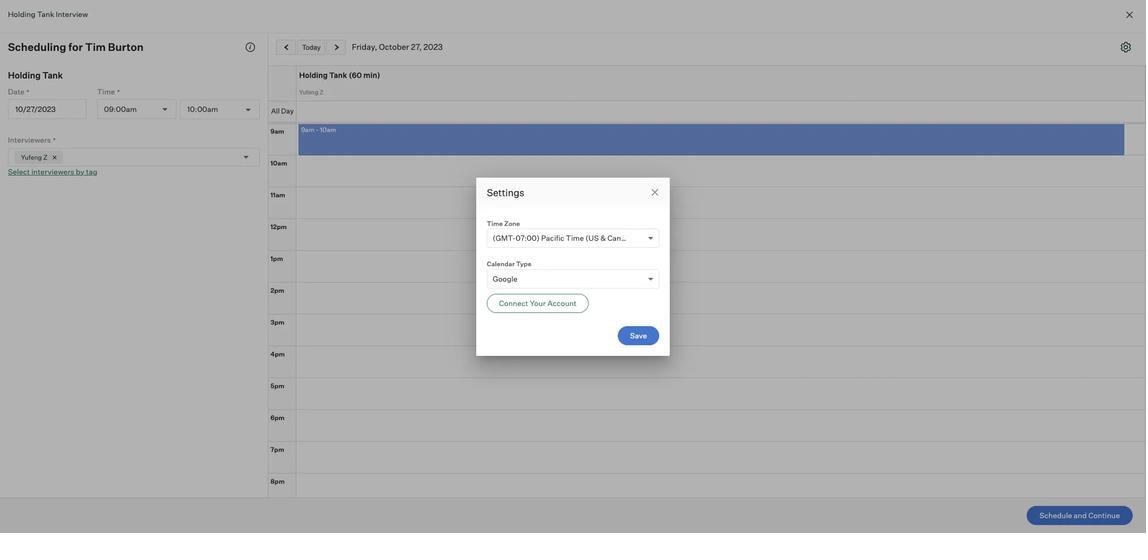 Task type: describe. For each thing, give the bounding box(es) containing it.
-
[[316, 125, 319, 133]]

tim
[[85, 40, 106, 54]]

3pm
[[271, 318, 285, 326]]

(gmt-07:00) pacific time (us & canada) option
[[493, 233, 637, 242]]

close image
[[1124, 8, 1137, 21]]

12pm
[[271, 223, 287, 231]]

interview
[[56, 10, 88, 19]]

select interviewers by tag link
[[8, 167, 97, 176]]

settings image
[[1121, 42, 1132, 53]]

9am - 10am
[[301, 125, 336, 133]]

connect your account button
[[487, 294, 589, 313]]

schedule and continue
[[1040, 511, 1120, 520]]

all day
[[271, 107, 294, 115]]

canada)
[[608, 233, 637, 242]]

interviewers
[[31, 167, 74, 176]]

schedule
[[1040, 511, 1073, 520]]

october
[[379, 42, 409, 52]]

friday,
[[352, 42, 377, 52]]

5pm
[[271, 382, 285, 390]]

27,
[[411, 42, 422, 52]]

2 vertical spatial time
[[566, 233, 584, 242]]

select
[[8, 167, 30, 176]]

9am for 9am
[[271, 127, 284, 135]]

2pm
[[271, 287, 284, 294]]

07:00)
[[516, 233, 540, 242]]

select interviewers by tag
[[8, 167, 97, 176]]

0 vertical spatial yufeng
[[299, 89, 318, 96]]

min)
[[364, 71, 380, 80]]

calendar type
[[487, 260, 532, 268]]

0 vertical spatial z
[[320, 89, 324, 96]]

pacific
[[541, 233, 565, 242]]

continue
[[1089, 511, 1120, 520]]

your
[[530, 298, 546, 307]]

connect your account link
[[487, 294, 589, 313]]

7pm
[[271, 446, 284, 454]]

holding tank interview
[[8, 10, 88, 19]]

holding for holding tank interview
[[8, 10, 35, 19]]

0 horizontal spatial z
[[43, 153, 48, 161]]

2023
[[424, 42, 443, 52]]

(us
[[586, 233, 599, 242]]

scheduling
[[8, 40, 66, 54]]

4pm
[[271, 350, 285, 358]]

and
[[1074, 511, 1087, 520]]

day
[[281, 107, 294, 115]]

today
[[302, 43, 321, 51]]

zone
[[504, 219, 520, 227]]

for
[[69, 40, 83, 54]]

connect
[[499, 298, 528, 307]]

1 vertical spatial yufeng z
[[21, 153, 48, 161]]

1pm
[[271, 255, 283, 263]]

time for time zone
[[487, 219, 503, 227]]

(gmt-
[[493, 233, 516, 242]]

connect your account
[[499, 298, 577, 307]]



Task type: vqa. For each thing, say whether or not it's contained in the screenshot.
the topmost 10am
yes



Task type: locate. For each thing, give the bounding box(es) containing it.
settings
[[487, 187, 525, 198]]

by
[[76, 167, 84, 176]]

settings dialog
[[476, 177, 670, 356]]

scheduling for tim burton
[[8, 40, 144, 54]]

1 vertical spatial time
[[487, 219, 503, 227]]

google option
[[493, 274, 518, 283]]

0 vertical spatial time
[[97, 87, 115, 96]]

tank for holding tank (60 min)
[[329, 71, 347, 80]]

2 horizontal spatial time
[[566, 233, 584, 242]]

yufeng
[[299, 89, 318, 96], [21, 153, 42, 161]]

(gmt-07:00) pacific time (us & canada)
[[493, 233, 637, 242]]

z up select interviewers by tag on the top of page
[[43, 153, 48, 161]]

holding for holding tank
[[8, 70, 41, 81]]

right single arrow image
[[333, 44, 341, 51]]

1 horizontal spatial 10am
[[320, 125, 336, 133]]

yufeng z
[[299, 89, 324, 96], [21, 153, 48, 161]]

google
[[493, 274, 518, 283]]

0 horizontal spatial 10am
[[271, 159, 287, 167]]

holding up scheduling
[[8, 10, 35, 19]]

1 horizontal spatial yufeng
[[299, 89, 318, 96]]

date
[[8, 87, 24, 96]]

tag
[[86, 167, 97, 176]]

9am left the -
[[301, 125, 315, 133]]

holding
[[8, 10, 35, 19], [8, 70, 41, 81], [299, 71, 328, 80]]

holding tank
[[8, 70, 63, 81]]

z
[[320, 89, 324, 96], [43, 153, 48, 161]]

candidate details image
[[245, 42, 256, 53]]

1 vertical spatial 10am
[[271, 159, 287, 167]]

0 horizontal spatial yufeng z
[[21, 153, 48, 161]]

10am up 11am
[[271, 159, 287, 167]]

6pm
[[271, 414, 285, 422]]

9am - 10am link
[[299, 123, 1125, 155]]

9am for 9am - 10am
[[301, 125, 315, 133]]

save button
[[618, 326, 660, 345]]

1 horizontal spatial 9am
[[301, 125, 315, 133]]

time zone
[[487, 219, 520, 227]]

yufeng z down "holding tank (60 min)"
[[299, 89, 324, 96]]

tank down scheduling
[[42, 70, 63, 81]]

type
[[516, 260, 532, 268]]

1 horizontal spatial yufeng z
[[299, 89, 324, 96]]

1 horizontal spatial time
[[487, 219, 503, 227]]

time for time
[[97, 87, 115, 96]]

1 horizontal spatial z
[[320, 89, 324, 96]]

tank left interview
[[37, 10, 54, 19]]

save
[[630, 331, 647, 340]]

8pm
[[271, 478, 285, 485]]

tank left (60
[[329, 71, 347, 80]]

tank
[[37, 10, 54, 19], [42, 70, 63, 81], [329, 71, 347, 80]]

0 vertical spatial yufeng z
[[299, 89, 324, 96]]

11am
[[271, 191, 285, 199]]

z down "holding tank (60 min)"
[[320, 89, 324, 96]]

&
[[601, 233, 606, 242]]

account
[[548, 298, 577, 307]]

time left (us
[[566, 233, 584, 242]]

schedule and continue button
[[1027, 506, 1133, 525]]

holding down today button
[[299, 71, 328, 80]]

0 horizontal spatial yufeng
[[21, 153, 42, 161]]

9am
[[301, 125, 315, 133], [271, 127, 284, 135]]

burton
[[108, 40, 144, 54]]

10am
[[320, 125, 336, 133], [271, 159, 287, 167]]

0 vertical spatial 10am
[[320, 125, 336, 133]]

time down tim
[[97, 87, 115, 96]]

1 vertical spatial z
[[43, 153, 48, 161]]

yufeng down interviewers
[[21, 153, 42, 161]]

yufeng z down interviewers
[[21, 153, 48, 161]]

interviewers
[[8, 135, 51, 144]]

calendar
[[487, 260, 515, 268]]

left single arrow image
[[282, 44, 291, 51]]

1 vertical spatial yufeng
[[21, 153, 42, 161]]

tank for holding tank
[[42, 70, 63, 81]]

9am down all
[[271, 127, 284, 135]]

(60
[[349, 71, 362, 80]]

10am right the -
[[320, 125, 336, 133]]

friday, october 27, 2023
[[352, 42, 443, 52]]

today button
[[298, 40, 325, 55]]

0 horizontal spatial 9am
[[271, 127, 284, 135]]

time
[[97, 87, 115, 96], [487, 219, 503, 227], [566, 233, 584, 242]]

10/27/2023
[[15, 104, 56, 113]]

holding up date
[[8, 70, 41, 81]]

time left zone at the left of page
[[487, 219, 503, 227]]

0 horizontal spatial time
[[97, 87, 115, 96]]

yufeng down "holding tank (60 min)"
[[299, 89, 318, 96]]

holding tank (60 min)
[[299, 71, 380, 80]]

tank for holding tank interview
[[37, 10, 54, 19]]

all
[[271, 107, 280, 115]]



